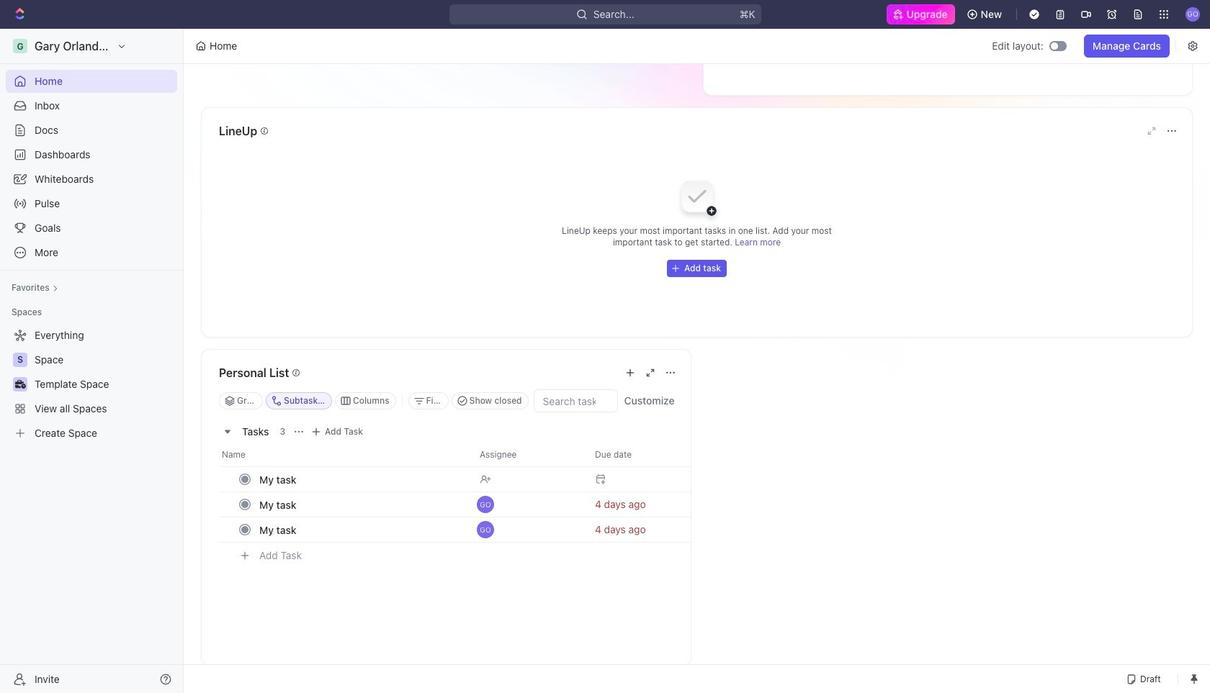 Task type: describe. For each thing, give the bounding box(es) containing it.
tree inside sidebar navigation
[[6, 324, 177, 445]]



Task type: locate. For each thing, give the bounding box(es) containing it.
space, , element
[[13, 353, 27, 367]]

Search tasks... text field
[[534, 390, 617, 412]]

tree
[[6, 324, 177, 445]]

sidebar navigation
[[0, 29, 187, 694]]

business time image
[[15, 380, 26, 389]]

gary orlando's workspace, , element
[[13, 39, 27, 53]]



Task type: vqa. For each thing, say whether or not it's contained in the screenshot.
GARY ORLANDO'S WORKSPACE, , ELEMENT at the top left of the page
yes



